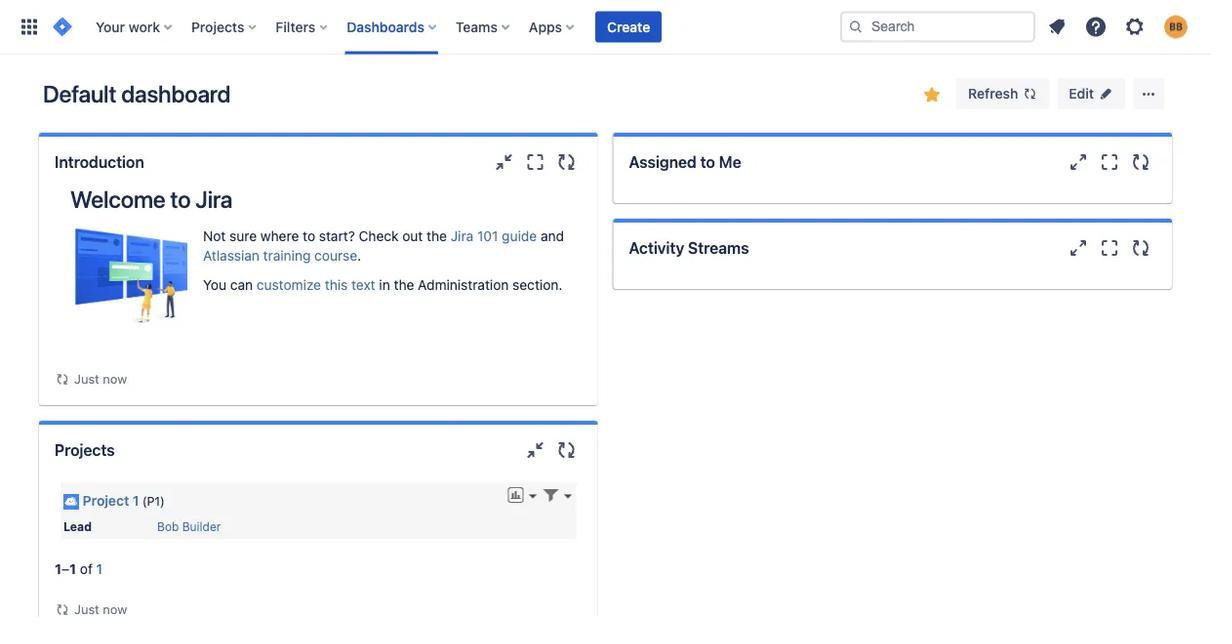 Task type: locate. For each thing, give the bounding box(es) containing it.
atlassian
[[203, 248, 260, 264]]

filters
[[276, 19, 316, 35]]

now for introduction
[[103, 372, 127, 386]]

1 horizontal spatial jira
[[451, 228, 474, 244]]

search image
[[849, 19, 864, 35]]

just now inside projects region
[[74, 602, 127, 616]]

0 vertical spatial just now
[[74, 372, 127, 386]]

the
[[427, 228, 447, 244], [394, 277, 414, 293]]

refresh button
[[957, 78, 1050, 109]]

just for introduction
[[74, 372, 99, 386]]

this
[[325, 277, 348, 293]]

course
[[315, 248, 358, 264]]

your profile and settings image
[[1165, 15, 1188, 39]]

welcome
[[70, 186, 166, 213]]

1 an arrow curved in a circular way on the button that refreshes the dashboard image from the top
[[55, 372, 70, 387]]

101
[[478, 228, 498, 244]]

assigned
[[629, 153, 697, 171]]

1 horizontal spatial projects
[[191, 19, 245, 35]]

just now inside introduction region
[[74, 372, 127, 386]]

bob
[[157, 519, 179, 533]]

.
[[358, 248, 361, 264]]

0 vertical spatial to
[[701, 153, 716, 171]]

welcome to jira
[[70, 186, 233, 213]]

streams
[[688, 239, 749, 257]]

jira left 101
[[451, 228, 474, 244]]

2 just now from the top
[[74, 602, 127, 616]]

your
[[96, 19, 125, 35]]

primary element
[[12, 0, 841, 54]]

0 horizontal spatial projects
[[55, 441, 115, 459]]

just now for introduction
[[74, 372, 127, 386]]

create
[[607, 19, 651, 35]]

atlassian training course link
[[203, 248, 358, 264]]

1 vertical spatial just now
[[74, 602, 127, 616]]

expand activity streams image
[[1067, 236, 1091, 260]]

1 just now from the top
[[74, 372, 127, 386]]

refresh image
[[1023, 86, 1038, 102]]

0 horizontal spatial to
[[170, 186, 191, 213]]

star default dashboard image
[[921, 83, 945, 106]]

1 vertical spatial an arrow curved in a circular way on the button that refreshes the dashboard image
[[55, 602, 70, 617]]

now inside introduction region
[[103, 372, 127, 386]]

check
[[359, 228, 399, 244]]

introduction
[[55, 153, 144, 171]]

to left the "me"
[[701, 153, 716, 171]]

1 vertical spatial to
[[170, 186, 191, 213]]

an arrow curved in a circular way on the button that refreshes the dashboard image inside projects region
[[55, 602, 70, 617]]

section.
[[513, 277, 563, 293]]

0 vertical spatial an arrow curved in a circular way on the button that refreshes the dashboard image
[[55, 372, 70, 387]]

1 now from the top
[[103, 372, 127, 386]]

just for projects
[[74, 602, 99, 616]]

0 horizontal spatial the
[[394, 277, 414, 293]]

edit link
[[1058, 78, 1126, 109]]

activity
[[629, 239, 685, 257]]

to left start?
[[303, 228, 316, 244]]

to for me
[[701, 153, 716, 171]]

jira software image
[[51, 15, 74, 39], [51, 15, 74, 39]]

1 vertical spatial now
[[103, 602, 127, 616]]

refresh activity streams image
[[1130, 236, 1153, 260]]

2 now from the top
[[103, 602, 127, 616]]

and
[[541, 228, 564, 244]]

0 vertical spatial jira
[[196, 186, 233, 213]]

settings image
[[1124, 15, 1147, 39]]

an arrow curved in a circular way on the button that refreshes the dashboard image inside introduction region
[[55, 372, 70, 387]]

just inside introduction region
[[74, 372, 99, 386]]

you
[[203, 277, 227, 293]]

jira up the not
[[196, 186, 233, 213]]

projects up project at the bottom of page
[[55, 441, 115, 459]]

jira
[[196, 186, 233, 213], [451, 228, 474, 244]]

can
[[230, 277, 253, 293]]

projects inside projects popup button
[[191, 19, 245, 35]]

where
[[261, 228, 299, 244]]

1 link
[[96, 561, 103, 577]]

builder
[[182, 519, 221, 533]]

refresh
[[969, 85, 1019, 102]]

to right welcome
[[170, 186, 191, 213]]

1
[[133, 492, 139, 508], [55, 561, 62, 577], [69, 561, 76, 577], [96, 561, 103, 577]]

(p1)
[[142, 494, 165, 508]]

projects
[[191, 19, 245, 35], [55, 441, 115, 459]]

edit icon image
[[1099, 86, 1114, 102]]

0 vertical spatial projects
[[191, 19, 245, 35]]

now for projects
[[103, 602, 127, 616]]

to inside not sure where to start? check out the jira 101 guide and atlassian training course .
[[303, 228, 316, 244]]

2 vertical spatial to
[[303, 228, 316, 244]]

introduction region
[[55, 186, 583, 390]]

notifications image
[[1046, 15, 1069, 39]]

1 vertical spatial just
[[74, 602, 99, 616]]

just now
[[74, 372, 127, 386], [74, 602, 127, 616]]

in
[[379, 277, 390, 293]]

now inside projects region
[[103, 602, 127, 616]]

the right in
[[394, 277, 414, 293]]

now
[[103, 372, 127, 386], [103, 602, 127, 616]]

2 an arrow curved in a circular way on the button that refreshes the dashboard image from the top
[[55, 602, 70, 617]]

banner containing your work
[[0, 0, 1212, 55]]

1 vertical spatial the
[[394, 277, 414, 293]]

training
[[263, 248, 311, 264]]

1 vertical spatial jira
[[451, 228, 474, 244]]

banner
[[0, 0, 1212, 55]]

just now for projects
[[74, 602, 127, 616]]

projects region
[[55, 476, 583, 618]]

apps
[[529, 19, 563, 35]]

0 vertical spatial now
[[103, 372, 127, 386]]

guide
[[502, 228, 537, 244]]

more dashboard actions image
[[1138, 82, 1161, 105]]

just
[[74, 372, 99, 386], [74, 602, 99, 616]]

project 1 link
[[83, 492, 139, 508]]

out
[[403, 228, 423, 244]]

maximize activity streams image
[[1099, 236, 1122, 260]]

0 vertical spatial the
[[427, 228, 447, 244]]

just inside projects region
[[74, 602, 99, 616]]

to
[[701, 153, 716, 171], [170, 186, 191, 213], [303, 228, 316, 244]]

2 just from the top
[[74, 602, 99, 616]]

activity streams
[[629, 239, 749, 257]]

1 horizontal spatial to
[[303, 228, 316, 244]]

1 just from the top
[[74, 372, 99, 386]]

an arrow curved in a circular way on the button that refreshes the dashboard image
[[55, 372, 70, 387], [55, 602, 70, 617]]

work
[[129, 19, 160, 35]]

projects right work
[[191, 19, 245, 35]]

create button
[[596, 11, 662, 42]]

1 horizontal spatial the
[[427, 228, 447, 244]]

refresh introduction image
[[555, 150, 579, 174]]

jira 101 guide link
[[451, 228, 537, 244]]

refresh assigned to me image
[[1130, 150, 1153, 174]]

0 horizontal spatial jira
[[196, 186, 233, 213]]

2 horizontal spatial to
[[701, 153, 716, 171]]

1 vertical spatial projects
[[55, 441, 115, 459]]

0 vertical spatial just
[[74, 372, 99, 386]]

the right out
[[427, 228, 447, 244]]



Task type: vqa. For each thing, say whether or not it's contained in the screenshot.
Project
yes



Task type: describe. For each thing, give the bounding box(es) containing it.
customize this text link
[[257, 277, 376, 293]]

dashboards button
[[341, 11, 444, 42]]

an arrow curved in a circular way on the button that refreshes the dashboard image for introduction
[[55, 372, 70, 387]]

refresh projects image
[[555, 438, 579, 462]]

start?
[[319, 228, 355, 244]]

your work button
[[90, 11, 180, 42]]

default
[[43, 80, 116, 107]]

dashboard
[[121, 80, 231, 107]]

bob builder link
[[157, 519, 221, 533]]

not
[[203, 228, 226, 244]]

projects button
[[186, 11, 264, 42]]

you can customize this text in the administration section.
[[203, 277, 563, 293]]

help image
[[1085, 15, 1108, 39]]

project
[[83, 492, 129, 508]]

minimize introduction image
[[493, 150, 516, 174]]

jira inside not sure where to start? check out the jira 101 guide and atlassian training course .
[[451, 228, 474, 244]]

the inside not sure where to start? check out the jira 101 guide and atlassian training course .
[[427, 228, 447, 244]]

maximize introduction image
[[524, 150, 547, 174]]

1 – 1 of 1
[[55, 561, 103, 577]]

expand assigned to me image
[[1067, 150, 1091, 174]]

sure
[[230, 228, 257, 244]]

of
[[80, 561, 93, 577]]

default dashboard
[[43, 80, 231, 107]]

dashboards
[[347, 19, 425, 35]]

text
[[352, 277, 376, 293]]

lead
[[63, 519, 92, 533]]

Search field
[[841, 11, 1036, 42]]

bob builder
[[157, 519, 221, 533]]

not sure where to start? check out the jira 101 guide and atlassian training course .
[[203, 228, 564, 264]]

teams button
[[450, 11, 517, 42]]

filters button
[[270, 11, 335, 42]]

your work
[[96, 19, 160, 35]]

apps button
[[523, 11, 582, 42]]

edit
[[1070, 85, 1095, 102]]

customize
[[257, 277, 321, 293]]

maximize assigned to me image
[[1099, 150, 1122, 174]]

me
[[719, 153, 742, 171]]

assigned to me
[[629, 153, 742, 171]]

teams
[[456, 19, 498, 35]]

to for jira
[[170, 186, 191, 213]]

appswitcher icon image
[[18, 15, 41, 39]]

minimize projects image
[[524, 438, 547, 462]]

an arrow curved in a circular way on the button that refreshes the dashboard image for projects
[[55, 602, 70, 617]]

–
[[62, 561, 69, 577]]

administration
[[418, 277, 509, 293]]

project 1 (p1)
[[83, 492, 165, 508]]



